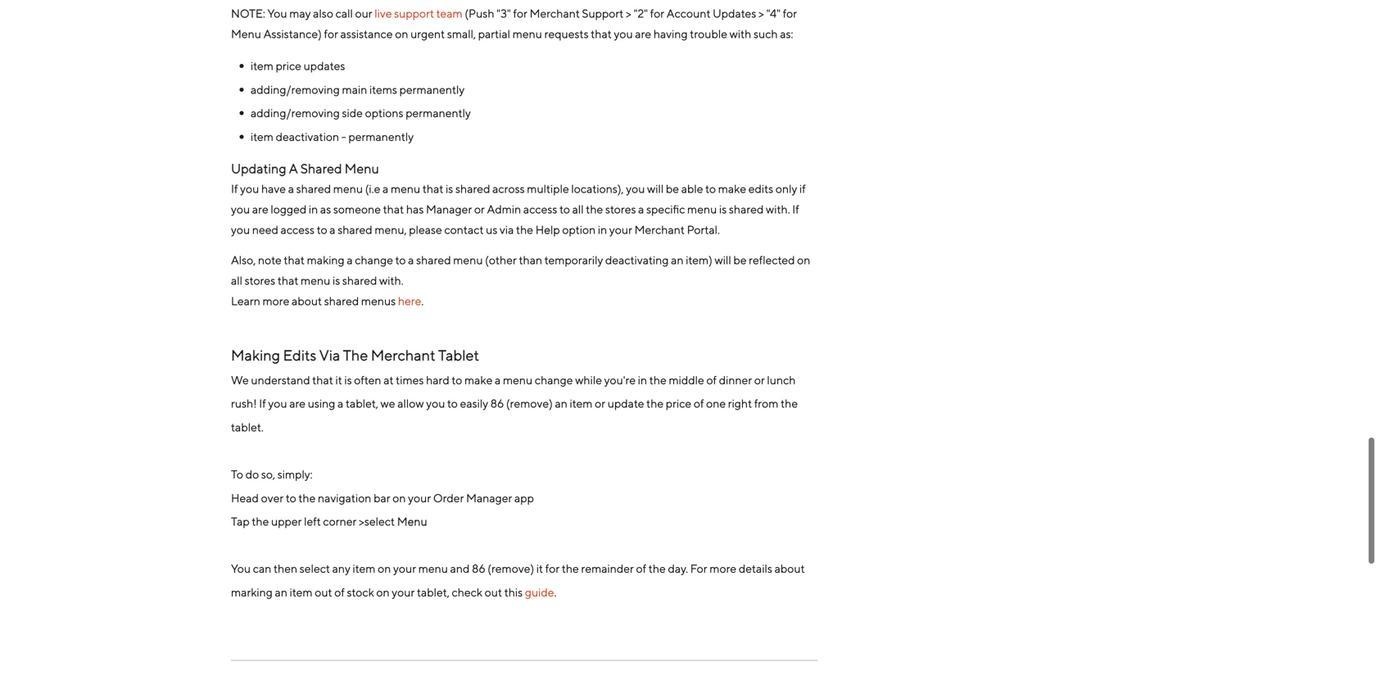 Task type: locate. For each thing, give the bounding box(es) containing it.
0 horizontal spatial access
[[281, 223, 315, 236]]

. right this
[[554, 586, 557, 599]]

about right details
[[775, 562, 805, 576]]

for right > "2"
[[650, 7, 665, 20]]

1 horizontal spatial will
[[715, 253, 732, 267]]

out
[[315, 586, 332, 599], [485, 586, 502, 599]]

0 vertical spatial if
[[231, 182, 238, 195]]

0 vertical spatial more
[[263, 294, 290, 308]]

and
[[450, 562, 470, 576]]

that up using
[[312, 373, 333, 387]]

merchant
[[530, 7, 580, 20], [635, 223, 685, 236], [371, 346, 436, 364]]

menu down the contact
[[453, 253, 483, 267]]

call
[[336, 7, 353, 20]]

0 vertical spatial menu
[[231, 27, 261, 41]]

1 vertical spatial if
[[793, 202, 800, 216]]

1 horizontal spatial 86
[[491, 397, 504, 410]]

a up help option in your merchant portal.
[[639, 202, 645, 216]]

to right able
[[706, 182, 716, 195]]

0 vertical spatial merchant
[[530, 7, 580, 20]]

0 horizontal spatial tablet,
[[346, 397, 379, 410]]

0 horizontal spatial are
[[252, 202, 269, 216]]

0 vertical spatial an
[[671, 253, 684, 267]]

manager left app
[[466, 491, 513, 505]]

on right stock
[[376, 586, 390, 599]]

1 vertical spatial or
[[755, 373, 765, 387]]

1 vertical spatial menu
[[345, 160, 379, 176]]

someone
[[333, 202, 381, 216]]

menu left and
[[419, 562, 448, 576]]

1 vertical spatial are
[[252, 202, 269, 216]]

only
[[776, 182, 798, 195]]

about inside the you can then select any item on your menu and 86 (remove) it for the remainder of the day. for more details about marking an item out of stock on your tablet, check out this
[[775, 562, 805, 576]]

0 vertical spatial in
[[309, 202, 318, 216]]

>select
[[359, 515, 395, 528]]

-
[[342, 130, 346, 143]]

allow
[[398, 397, 424, 410]]

an
[[671, 253, 684, 267], [555, 397, 568, 410], [275, 586, 288, 599]]

1 horizontal spatial price
[[666, 397, 692, 410]]

(remove) inside the you can then select any item on your menu and 86 (remove) it for the remainder of the day. for more details about marking an item out of stock on your tablet, check out this
[[488, 562, 534, 576]]

merchant up times
[[371, 346, 436, 364]]

note : you may also call our live support team
[[231, 7, 463, 20]]

on
[[395, 27, 409, 41], [798, 253, 811, 267], [393, 491, 406, 505], [378, 562, 391, 576], [376, 586, 390, 599]]

are
[[635, 27, 652, 41], [252, 202, 269, 216], [289, 397, 306, 410]]

with
[[730, 27, 752, 41]]

0 horizontal spatial merchant
[[371, 346, 436, 364]]

2 horizontal spatial are
[[635, 27, 652, 41]]

shared up menus
[[342, 274, 377, 287]]

updates
[[713, 7, 757, 20]]

that
[[591, 27, 612, 41], [423, 182, 444, 195], [383, 202, 404, 216], [284, 253, 305, 267], [278, 274, 299, 287], [312, 373, 333, 387]]

2 vertical spatial in
[[638, 373, 648, 387]]

1 vertical spatial (remove)
[[488, 562, 534, 576]]

adding/removing for adding/removing side options permanently
[[251, 106, 340, 120]]

check
[[452, 586, 483, 599]]

stores
[[606, 202, 636, 216], [245, 274, 276, 287]]

change inside also, note that making a change to a shared menu (other than temporarily deactivating an item) will be reflected on all stores that menu is shared with. learn more about shared menus here .
[[355, 253, 393, 267]]

0 horizontal spatial will
[[647, 182, 664, 195]]

1 vertical spatial will
[[715, 253, 732, 267]]

is up portal.
[[720, 202, 727, 216]]

for inside the you can then select any item on your menu and 86 (remove) it for the remainder of the day. for more details about marking an item out of stock on your tablet, check out this
[[546, 562, 560, 576]]

simply:
[[278, 468, 313, 481]]

permanently
[[400, 83, 465, 96], [406, 106, 471, 120], [349, 130, 414, 143]]

the
[[586, 202, 603, 216], [516, 223, 534, 236], [650, 373, 667, 387], [647, 397, 664, 410], [781, 397, 798, 410], [299, 491, 316, 505], [252, 515, 269, 528], [562, 562, 579, 576], [649, 562, 666, 576]]

it down via
[[336, 373, 342, 387]]

shared
[[296, 182, 331, 195], [456, 182, 490, 195], [729, 202, 764, 216], [338, 223, 373, 236], [416, 253, 451, 267], [342, 274, 377, 287], [324, 294, 359, 308]]

0 horizontal spatial out
[[315, 586, 332, 599]]

1 vertical spatial adding/removing
[[251, 106, 340, 120]]

to inside also, note that making a change to a shared menu (other than temporarily deactivating an item) will be reflected on all stores that menu is shared with. learn more about shared menus here .
[[396, 253, 406, 267]]

rush!
[[231, 397, 257, 410]]

a
[[288, 182, 294, 195], [383, 182, 389, 195], [639, 202, 645, 216], [330, 223, 336, 236], [347, 253, 353, 267], [408, 253, 414, 267], [495, 373, 501, 387], [338, 397, 344, 410]]

1 vertical spatial be
[[734, 253, 747, 267]]

1 horizontal spatial tablet,
[[417, 586, 450, 599]]

1 horizontal spatial with.
[[766, 202, 791, 216]]

change down the 'menu,'
[[355, 253, 393, 267]]

on down support
[[395, 27, 409, 41]]

1 horizontal spatial or
[[595, 397, 606, 410]]

0 horizontal spatial .
[[422, 294, 424, 308]]

0 horizontal spatial about
[[292, 294, 322, 308]]

more right for
[[710, 562, 737, 576]]

1 horizontal spatial it
[[537, 562, 543, 576]]

is inside "updating a shared menu if you have a shared menu (i.e a menu that is shared across multiple locations), you will be able to make edits only if you are logged in as someone that has manager or admin access to"
[[446, 182, 453, 195]]

2 horizontal spatial menu
[[397, 515, 428, 528]]

live
[[375, 7, 392, 20]]

adding/removing for adding/removing main items permanently
[[251, 83, 340, 96]]

merchant for making edits via the merchant tablet
[[371, 346, 436, 364]]

permanently right options
[[406, 106, 471, 120]]

1 vertical spatial make
[[465, 373, 493, 387]]

support
[[582, 7, 624, 20]]

you left can
[[231, 562, 251, 576]]

1 vertical spatial stores
[[245, 274, 276, 287]]

shared down shared
[[296, 182, 331, 195]]

0 horizontal spatial 86
[[472, 562, 486, 576]]

if right rush!
[[259, 397, 266, 410]]

in left as
[[309, 202, 318, 216]]

tablet, inside the you can then select any item on your menu and 86 (remove) it for the remainder of the day. for more details about marking an item out of stock on your tablet, check out this
[[417, 586, 450, 599]]

order
[[433, 491, 464, 505]]

is inside also, note that making a change to a shared menu (other than temporarily deactivating an item) will be reflected on all stores that menu is shared with. learn more about shared menus here .
[[333, 274, 340, 287]]

all up option in the left top of the page
[[573, 202, 584, 216]]

of right remainder
[[636, 562, 647, 576]]

menu inside the stores a specific menu is shared with. if you need access to a shared menu, please contact us via the
[[688, 202, 717, 216]]

as:
[[780, 27, 794, 41]]

for down also
[[324, 27, 338, 41]]

that inside we understand that it is often at times hard to make a menu change while you're in the middle of dinner or lunch rush! if you are using a tablet, we allow you to easily 86 (remove) an item or update the price of one right from the tablet.
[[312, 373, 333, 387]]

price down middle
[[666, 397, 692, 410]]

1 vertical spatial an
[[555, 397, 568, 410]]

item inside we understand that it is often at times hard to make a menu change while you're in the middle of dinner or lunch rush! if you are using a tablet, we allow you to easily 86 (remove) an item or update the price of one right from the tablet.
[[570, 397, 593, 410]]

permanently down options
[[349, 130, 414, 143]]

if
[[800, 182, 806, 195]]

an left update
[[555, 397, 568, 410]]

an left item)
[[671, 253, 684, 267]]

make
[[719, 182, 747, 195], [465, 373, 493, 387]]

1 vertical spatial more
[[710, 562, 737, 576]]

1 horizontal spatial an
[[555, 397, 568, 410]]

corner
[[323, 515, 357, 528]]

2 vertical spatial if
[[259, 397, 266, 410]]

do
[[246, 468, 259, 481]]

0 vertical spatial permanently
[[400, 83, 465, 96]]

0 vertical spatial make
[[719, 182, 747, 195]]

1 vertical spatial permanently
[[406, 106, 471, 120]]

menu up '(i.e'
[[345, 160, 379, 176]]

0 vertical spatial will
[[647, 182, 664, 195]]

you inside the stores a specific menu is shared with. if you need access to a shared menu, please contact us via the
[[231, 223, 250, 236]]

2 horizontal spatial merchant
[[635, 223, 685, 236]]

shared down edits
[[729, 202, 764, 216]]

you inside the you can then select any item on your menu and 86 (remove) it for the remainder of the day. for more details about marking an item out of stock on your tablet, check out this
[[231, 562, 251, 576]]

that down support
[[591, 27, 612, 41]]

more
[[263, 294, 290, 308], [710, 562, 737, 576]]

stores down note
[[245, 274, 276, 287]]

access up 'help'
[[524, 202, 558, 216]]

guide .
[[525, 586, 557, 599]]

0 horizontal spatial all
[[231, 274, 243, 287]]

1 horizontal spatial be
[[734, 253, 747, 267]]

stores up help option in your merchant portal.
[[606, 202, 636, 216]]

of left stock
[[335, 586, 345, 599]]

be left able
[[666, 182, 679, 195]]

0 vertical spatial manager
[[426, 202, 472, 216]]

merchant up requests
[[530, 7, 580, 20]]

0 horizontal spatial be
[[666, 182, 679, 195]]

permanently for adding/removing main items permanently
[[400, 83, 465, 96]]

0 horizontal spatial it
[[336, 373, 342, 387]]

to left easily
[[448, 397, 458, 410]]

if down updating
[[231, 182, 238, 195]]

you're
[[605, 373, 636, 387]]

2 out from the left
[[485, 586, 502, 599]]

the
[[343, 346, 368, 364]]

guide link
[[525, 586, 554, 599]]

manager up the contact
[[426, 202, 472, 216]]

menu up portal.
[[688, 202, 717, 216]]

1 vertical spatial .
[[554, 586, 557, 599]]

all down the also,
[[231, 274, 243, 287]]

menu inside (push "3" for merchant support > "2" for account updates > "4" for menu assistance) for assistance on urgent small, partial menu requests that you are having trouble with such as:
[[513, 27, 543, 41]]

2 vertical spatial menu
[[397, 515, 428, 528]]

86 inside we understand that it is often at times hard to make a menu change while you're in the middle of dinner or lunch rush! if you are using a tablet, we allow you to easily 86 (remove) an item or update the price of one right from the tablet.
[[491, 397, 504, 410]]

stores inside also, note that making a change to a shared menu (other than temporarily deactivating an item) will be reflected on all stores that menu is shared with. learn more about shared menus here .
[[245, 274, 276, 287]]

for right "> "4""
[[783, 7, 798, 20]]

1 vertical spatial access
[[281, 223, 315, 236]]

the left day.
[[649, 562, 666, 576]]

is up the contact
[[446, 182, 453, 195]]

update
[[608, 397, 645, 410]]

if inside "updating a shared menu if you have a shared menu (i.e a menu that is shared across multiple locations), you will be able to make edits only if you are logged in as someone that has manager or admin access to"
[[231, 182, 238, 195]]

1 adding/removing from the top
[[251, 83, 340, 96]]

0 horizontal spatial in
[[309, 202, 318, 216]]

to right over
[[286, 491, 296, 505]]

1 horizontal spatial change
[[535, 373, 573, 387]]

1 horizontal spatial merchant
[[530, 7, 580, 20]]

with. inside also, note that making a change to a shared menu (other than temporarily deactivating an item) will be reflected on all stores that menu is shared with. learn more about shared menus here .
[[379, 274, 404, 287]]

for
[[513, 7, 528, 20], [650, 7, 665, 20], [783, 7, 798, 20], [324, 27, 338, 41], [546, 562, 560, 576]]

more right learn
[[263, 294, 290, 308]]

manager
[[426, 202, 472, 216], [466, 491, 513, 505]]

1 horizontal spatial all
[[573, 202, 584, 216]]

are left using
[[289, 397, 306, 410]]

1 horizontal spatial make
[[719, 182, 747, 195]]

more inside the you can then select any item on your menu and 86 (remove) it for the remainder of the day. for more details about marking an item out of stock on your tablet, check out this
[[710, 562, 737, 576]]

0 horizontal spatial menu
[[231, 27, 261, 41]]

0 vertical spatial (remove)
[[506, 397, 553, 410]]

item right any on the left
[[353, 562, 376, 576]]

1 vertical spatial you
[[231, 562, 251, 576]]

change
[[355, 253, 393, 267], [535, 373, 573, 387]]

tap
[[231, 515, 250, 528]]

that down note
[[278, 274, 299, 287]]

0 horizontal spatial stores
[[245, 274, 276, 287]]

86 right easily
[[491, 397, 504, 410]]

2 adding/removing from the top
[[251, 106, 340, 120]]

you right :
[[268, 7, 287, 20]]

0 horizontal spatial or
[[474, 202, 485, 216]]

1 vertical spatial tablet,
[[417, 586, 450, 599]]

1 horizontal spatial are
[[289, 397, 306, 410]]

you
[[268, 7, 287, 20], [231, 562, 251, 576]]

if down only
[[793, 202, 800, 216]]

0 horizontal spatial price
[[276, 59, 302, 73]]

out down select
[[315, 586, 332, 599]]

1 horizontal spatial if
[[259, 397, 266, 410]]

1 horizontal spatial out
[[485, 586, 502, 599]]

0 vertical spatial stores
[[606, 202, 636, 216]]

using
[[308, 397, 336, 410]]

will inside "updating a shared menu if you have a shared menu (i.e a menu that is shared across multiple locations), you will be able to make edits only if you are logged in as someone that has manager or admin access to"
[[647, 182, 664, 195]]

are down > "2"
[[635, 27, 652, 41]]

2 vertical spatial permanently
[[349, 130, 414, 143]]

is left often
[[345, 373, 352, 387]]

temporarily
[[545, 253, 603, 267]]

shared down the please
[[416, 253, 451, 267]]

(remove) inside we understand that it is often at times hard to make a menu change while you're in the middle of dinner or lunch rush! if you are using a tablet, we allow you to easily 86 (remove) an item or update the price of one right from the tablet.
[[506, 397, 553, 410]]

in right option in the left top of the page
[[598, 223, 608, 236]]

0 vertical spatial .
[[422, 294, 424, 308]]

1 vertical spatial merchant
[[635, 223, 685, 236]]

will up "specific" on the top
[[647, 182, 664, 195]]

(remove) up this
[[488, 562, 534, 576]]

is down making
[[333, 274, 340, 287]]

on right reflected
[[798, 253, 811, 267]]

dinner
[[719, 373, 752, 387]]

or left lunch
[[755, 373, 765, 387]]

to down as
[[317, 223, 327, 236]]

stock
[[347, 586, 374, 599]]

it inside the you can then select any item on your menu and 86 (remove) it for the remainder of the day. for more details about marking an item out of stock on your tablet, check out this
[[537, 562, 543, 576]]

1 horizontal spatial menu
[[345, 160, 379, 176]]

to right the hard
[[452, 373, 462, 387]]

menu right '>select'
[[397, 515, 428, 528]]

0 horizontal spatial if
[[231, 182, 238, 195]]

such
[[754, 27, 778, 41]]

making
[[307, 253, 345, 267]]

in right you're
[[638, 373, 648, 387]]

1 horizontal spatial stores
[[606, 202, 636, 216]]

(remove) right easily
[[506, 397, 553, 410]]

live support team link
[[375, 7, 463, 20]]

requests
[[545, 27, 589, 41]]

making edits via the merchant tablet
[[231, 346, 479, 364]]

items
[[370, 83, 397, 96]]

menu down note
[[231, 27, 261, 41]]

with. down only
[[766, 202, 791, 216]]

the up left
[[299, 491, 316, 505]]

0 vertical spatial it
[[336, 373, 342, 387]]

0 horizontal spatial more
[[263, 294, 290, 308]]

than
[[519, 253, 543, 267]]

2 horizontal spatial if
[[793, 202, 800, 216]]

(remove)
[[506, 397, 553, 410], [488, 562, 534, 576]]

0 vertical spatial 86
[[491, 397, 504, 410]]

2 vertical spatial are
[[289, 397, 306, 410]]

tablet, down often
[[346, 397, 379, 410]]

tablet
[[438, 346, 479, 364]]

0 vertical spatial or
[[474, 202, 485, 216]]

item
[[251, 59, 274, 73], [251, 130, 274, 143], [570, 397, 593, 410], [353, 562, 376, 576], [290, 586, 313, 599]]

or
[[474, 202, 485, 216], [755, 373, 765, 387], [595, 397, 606, 410]]

1 vertical spatial 86
[[472, 562, 486, 576]]

your up deactivating
[[610, 223, 633, 236]]

1 horizontal spatial more
[[710, 562, 737, 576]]

middle
[[669, 373, 705, 387]]

1 horizontal spatial you
[[268, 7, 287, 20]]

merchant for help option in your merchant portal.
[[635, 223, 685, 236]]

the right update
[[647, 397, 664, 410]]

for up guide .
[[546, 562, 560, 576]]

1 vertical spatial it
[[537, 562, 543, 576]]

updates
[[304, 59, 345, 73]]

guide
[[525, 586, 554, 599]]

or left update
[[595, 397, 606, 410]]

. right menus
[[422, 294, 424, 308]]

on inside (push "3" for merchant support > "2" for account updates > "4" for menu assistance) for assistance on urgent small, partial menu requests that you are having trouble with such as:
[[395, 27, 409, 41]]

may
[[289, 7, 311, 20]]

0 vertical spatial about
[[292, 294, 322, 308]]

0 vertical spatial you
[[268, 7, 287, 20]]

0 horizontal spatial an
[[275, 586, 288, 599]]

0 vertical spatial change
[[355, 253, 393, 267]]

86 right and
[[472, 562, 486, 576]]

on right any on the left
[[378, 562, 391, 576]]

1 vertical spatial price
[[666, 397, 692, 410]]

1 horizontal spatial .
[[554, 586, 557, 599]]

the left middle
[[650, 373, 667, 387]]

0 vertical spatial tablet,
[[346, 397, 379, 410]]

making
[[231, 346, 280, 364]]

permanently for adding/removing side options permanently
[[406, 106, 471, 120]]

2 vertical spatial merchant
[[371, 346, 436, 364]]

1 vertical spatial in
[[598, 223, 608, 236]]

out left this
[[485, 586, 502, 599]]

1 horizontal spatial about
[[775, 562, 805, 576]]

via
[[500, 223, 514, 236]]

access inside the stores a specific menu is shared with. if you need access to a shared menu, please contact us via the
[[281, 223, 315, 236]]

has
[[406, 202, 424, 216]]

to
[[231, 468, 243, 481]]

about down making
[[292, 294, 322, 308]]

shared left across at left top
[[456, 182, 490, 195]]

0 horizontal spatial change
[[355, 253, 393, 267]]

times
[[396, 373, 424, 387]]

head
[[231, 491, 259, 505]]

the stores a specific menu is shared with. if you need access to a shared menu, please contact us via the
[[231, 202, 800, 236]]

it up the guide 'link'
[[537, 562, 543, 576]]

0 vertical spatial with.
[[766, 202, 791, 216]]



Task type: vqa. For each thing, say whether or not it's contained in the screenshot.
ACCESS
yes



Task type: describe. For each thing, give the bounding box(es) containing it.
manager inside "updating a shared menu if you have a shared menu (i.e a menu that is shared across multiple locations), you will be able to make edits only if you are logged in as someone that has manager or admin access to"
[[426, 202, 472, 216]]

an inside also, note that making a change to a shared menu (other than temporarily deactivating an item) will be reflected on all stores that menu is shared with. learn more about shared menus here .
[[671, 253, 684, 267]]

left
[[304, 515, 321, 528]]

the right from
[[781, 397, 798, 410]]

across
[[493, 182, 525, 195]]

be inside "updating a shared menu if you have a shared menu (i.e a menu that is shared across multiple locations), you will be able to make edits only if you are logged in as someone that has manager or admin access to"
[[666, 182, 679, 195]]

please
[[409, 223, 442, 236]]

here
[[398, 294, 422, 308]]

deactivation
[[276, 130, 339, 143]]

navigation
[[318, 491, 372, 505]]

to inside the stores a specific menu is shared with. if you need access to a shared menu, please contact us via the
[[317, 223, 327, 236]]

merchant inside (push "3" for merchant support > "2" for account updates > "4" for menu assistance) for assistance on urgent small, partial menu requests that you are having trouble with such as:
[[530, 7, 580, 20]]

assistance)
[[264, 27, 322, 41]]

(push
[[465, 7, 495, 20]]

learn
[[231, 294, 260, 308]]

we
[[381, 397, 395, 410]]

that inside (push "3" for merchant support > "2" for account updates > "4" for menu assistance) for assistance on urgent small, partial menu requests that you are having trouble with such as:
[[591, 27, 612, 41]]

here link
[[398, 294, 422, 308]]

bar
[[374, 491, 391, 505]]

this
[[505, 586, 523, 599]]

item up updating
[[251, 130, 274, 143]]

any
[[332, 562, 351, 576]]

also
[[313, 7, 334, 20]]

change inside we understand that it is often at times hard to make a menu change while you're in the middle of dinner or lunch rush! if you are using a tablet, we allow you to easily 86 (remove) an item or update the price of one right from the tablet.
[[535, 373, 573, 387]]

for
[[691, 562, 708, 576]]

"3"
[[497, 7, 511, 20]]

make inside we understand that it is often at times hard to make a menu change while you're in the middle of dinner or lunch rush! if you are using a tablet, we allow you to easily 86 (remove) an item or update the price of one right from the tablet.
[[465, 373, 493, 387]]

item deactivation - permanently
[[251, 130, 414, 143]]

with. inside the stores a specific menu is shared with. if you need access to a shared menu, please contact us via the
[[766, 202, 791, 216]]

shared down someone on the top left
[[338, 223, 373, 236]]

menus
[[361, 294, 396, 308]]

a right '(i.e'
[[383, 182, 389, 195]]

the down locations),
[[586, 202, 603, 216]]

edits
[[283, 346, 317, 364]]

option
[[562, 223, 596, 236]]

contact
[[445, 223, 484, 236]]

make inside "updating a shared menu if you have a shared menu (i.e a menu that is shared across multiple locations), you will be able to make edits only if you are logged in as someone that has manager or admin access to"
[[719, 182, 747, 195]]

your down '>select'
[[393, 562, 416, 576]]

it inside we understand that it is often at times hard to make a menu change while you're in the middle of dinner or lunch rush! if you are using a tablet, we allow you to easily 86 (remove) an item or update the price of one right from the tablet.
[[336, 373, 342, 387]]

item down assistance)
[[251, 59, 274, 73]]

an inside the you can then select any item on your menu and 86 (remove) it for the remainder of the day. for more details about marking an item out of stock on your tablet, check out this
[[275, 586, 288, 599]]

deactivating
[[606, 253, 669, 267]]

menu inside we understand that it is often at times hard to make a menu change while you're in the middle of dinner or lunch rush! if you are using a tablet, we allow you to easily 86 (remove) an item or update the price of one right from the tablet.
[[503, 373, 533, 387]]

2 vertical spatial or
[[595, 397, 606, 410]]

small,
[[447, 27, 476, 41]]

(push "3" for merchant support > "2" for account updates > "4" for menu assistance) for assistance on urgent small, partial menu requests that you are having trouble with such as:
[[231, 7, 798, 41]]

support
[[394, 7, 434, 20]]

admin
[[487, 202, 521, 216]]

have
[[261, 182, 286, 195]]

often
[[354, 373, 382, 387]]

from
[[755, 397, 779, 410]]

easily
[[460, 397, 489, 410]]

a down the please
[[408, 253, 414, 267]]

an inside we understand that it is often at times hard to make a menu change while you're in the middle of dinner or lunch rush! if you are using a tablet, we allow you to easily 86 (remove) an item or update the price of one right from the tablet.
[[555, 397, 568, 410]]

86 inside the you can then select any item on your menu and 86 (remove) it for the remainder of the day. for more details about marking an item out of stock on your tablet, check out this
[[472, 562, 486, 576]]

reflected
[[749, 253, 795, 267]]

that right note
[[284, 253, 305, 267]]

stores inside the stores a specific menu is shared with. if you need access to a shared menu, please contact us via the
[[606, 202, 636, 216]]

can
[[253, 562, 272, 576]]

that up has
[[423, 182, 444, 195]]

menu,
[[375, 223, 407, 236]]

menu inside "updating a shared menu if you have a shared menu (i.e a menu that is shared across multiple locations), you will be able to make edits only if you are logged in as someone that has manager or admin access to"
[[345, 160, 379, 176]]

for right "3"
[[513, 7, 528, 20]]

one
[[707, 397, 726, 410]]

a right using
[[338, 397, 344, 410]]

0 vertical spatial price
[[276, 59, 302, 73]]

of left dinner
[[707, 373, 717, 387]]

updating
[[231, 160, 287, 176]]

or inside "updating a shared menu if you have a shared menu (i.e a menu that is shared across multiple locations), you will be able to make edits only if you are logged in as someone that has manager or admin access to"
[[474, 202, 485, 216]]

help option in your merchant portal.
[[536, 223, 720, 236]]

menu down making
[[301, 274, 331, 287]]

menu up someone on the top left
[[333, 182, 363, 195]]

at
[[384, 373, 394, 387]]

that up the 'menu,'
[[383, 202, 404, 216]]

a down as
[[330, 223, 336, 236]]

in inside we understand that it is often at times hard to make a menu change while you're in the middle of dinner or lunch rush! if you are using a tablet, we allow you to easily 86 (remove) an item or update the price of one right from the tablet.
[[638, 373, 648, 387]]

account
[[667, 7, 711, 20]]

via
[[319, 346, 340, 364]]

more inside also, note that making a change to a shared menu (other than temporarily deactivating an item) will be reflected on all stores that menu is shared with. learn more about shared menus here .
[[263, 294, 290, 308]]

options
[[365, 106, 404, 120]]

marking
[[231, 586, 273, 599]]

upper
[[271, 515, 302, 528]]

item down select
[[290, 586, 313, 599]]

having
[[654, 27, 688, 41]]

(other
[[485, 253, 517, 267]]

about inside also, note that making a change to a shared menu (other than temporarily deactivating an item) will be reflected on all stores that menu is shared with. learn more about shared menus here .
[[292, 294, 322, 308]]

so,
[[261, 468, 275, 481]]

details
[[739, 562, 773, 576]]

side
[[342, 106, 363, 120]]

will inside also, note that making a change to a shared menu (other than temporarily deactivating an item) will be reflected on all stores that menu is shared with. learn more about shared menus here .
[[715, 253, 732, 267]]

permanently for item deactivation - permanently
[[349, 130, 414, 143]]

tablet, inside we understand that it is often at times hard to make a menu change while you're in the middle of dinner or lunch rush! if you are using a tablet, we allow you to easily 86 (remove) an item or update the price of one right from the tablet.
[[346, 397, 379, 410]]

0 vertical spatial all
[[573, 202, 584, 216]]

shared left menus
[[324, 294, 359, 308]]

trouble
[[690, 27, 728, 41]]

. inside also, note that making a change to a shared menu (other than temporarily deactivating an item) will be reflected on all stores that menu is shared with. learn more about shared menus here .
[[422, 294, 424, 308]]

the left remainder
[[562, 562, 579, 576]]

(i.e
[[365, 182, 381, 195]]

are inside we understand that it is often at times hard to make a menu change while you're in the middle of dinner or lunch rush! if you are using a tablet, we allow you to easily 86 (remove) an item or update the price of one right from the tablet.
[[289, 397, 306, 410]]

be inside also, note that making a change to a shared menu (other than temporarily deactivating an item) will be reflected on all stores that menu is shared with. learn more about shared menus here .
[[734, 253, 747, 267]]

on right bar
[[393, 491, 406, 505]]

we understand that it is often at times hard to make a menu change while you're in the middle of dinner or lunch rush! if you are using a tablet, we allow you to easily 86 (remove) an item or update the price of one right from the tablet.
[[231, 373, 798, 434]]

us
[[486, 223, 498, 236]]

is inside we understand that it is often at times hard to make a menu change while you're in the middle of dinner or lunch rush! if you are using a tablet, we allow you to easily 86 (remove) an item or update the price of one right from the tablet.
[[345, 373, 352, 387]]

menu inside (push "3" for merchant support > "2" for account updates > "4" for menu assistance) for assistance on urgent small, partial menu requests that you are having trouble with such as:
[[231, 27, 261, 41]]

as
[[320, 202, 331, 216]]

to up option in the left top of the page
[[560, 202, 570, 216]]

hard
[[426, 373, 450, 387]]

price inside we understand that it is often at times hard to make a menu change while you're in the middle of dinner or lunch rush! if you are using a tablet, we allow you to easily 86 (remove) an item or update the price of one right from the tablet.
[[666, 397, 692, 410]]

we
[[231, 373, 249, 387]]

menu inside the you can then select any item on your menu and 86 (remove) it for the remainder of the day. for more details about marking an item out of stock on your tablet, check out this
[[419, 562, 448, 576]]

if inside we understand that it is often at times hard to make a menu change while you're in the middle of dinner or lunch rush! if you are using a tablet, we allow you to easily 86 (remove) an item or update the price of one right from the tablet.
[[259, 397, 266, 410]]

a right the hard
[[495, 373, 501, 387]]

menu up has
[[391, 182, 421, 195]]

portal.
[[687, 223, 720, 236]]

all inside also, note that making a change to a shared menu (other than temporarily deactivating an item) will be reflected on all stores that menu is shared with. learn more about shared menus here .
[[231, 274, 243, 287]]

a right have
[[288, 182, 294, 195]]

of left one
[[694, 397, 704, 410]]

the right tap
[[252, 515, 269, 528]]

also, note that making a change to a shared menu (other than temporarily deactivating an item) will be reflected on all stores that menu is shared with. learn more about shared menus here .
[[231, 253, 811, 308]]

is inside the stores a specific menu is shared with. if you need access to a shared menu, please contact us via the
[[720, 202, 727, 216]]

need
[[252, 223, 279, 236]]

partial
[[478, 27, 511, 41]]

a right making
[[347, 253, 353, 267]]

lunch
[[767, 373, 796, 387]]

are inside (push "3" for merchant support > "2" for account updates > "4" for menu assistance) for assistance on urgent small, partial menu requests that you are having trouble with such as:
[[635, 27, 652, 41]]

2 horizontal spatial or
[[755, 373, 765, 387]]

you can then select any item on your menu and 86 (remove) it for the remainder of the day. for more details about marking an item out of stock on your tablet, check out this
[[231, 562, 805, 599]]

adding/removing side options permanently
[[251, 106, 471, 120]]

the right via
[[516, 223, 534, 236]]

in inside "updating a shared menu if you have a shared menu (i.e a menu that is shared across multiple locations), you will be able to make edits only if you are logged in as someone that has manager or admin access to"
[[309, 202, 318, 216]]

main
[[342, 83, 367, 96]]

multiple
[[527, 182, 569, 195]]

> "2"
[[626, 7, 648, 20]]

1 vertical spatial manager
[[466, 491, 513, 505]]

a
[[289, 160, 298, 176]]

> "4"
[[759, 7, 781, 20]]

shared
[[301, 160, 342, 176]]

on inside also, note that making a change to a shared menu (other than temporarily deactivating an item) will be reflected on all stores that menu is shared with. learn more about shared menus here .
[[798, 253, 811, 267]]

remainder
[[581, 562, 634, 576]]

help
[[536, 223, 560, 236]]

are inside "updating a shared menu if you have a shared menu (i.e a menu that is shared across multiple locations), you will be able to make edits only if you are logged in as someone that has manager or admin access to"
[[252, 202, 269, 216]]

your right stock
[[392, 586, 415, 599]]

your left order
[[408, 491, 431, 505]]

urgent
[[411, 27, 445, 41]]

access inside "updating a shared menu if you have a shared menu (i.e a menu that is shared across multiple locations), you will be able to make edits only if you are logged in as someone that has manager or admin access to"
[[524, 202, 558, 216]]

then
[[274, 562, 298, 576]]

assistance
[[341, 27, 393, 41]]

you inside (push "3" for merchant support > "2" for account updates > "4" for menu assistance) for assistance on urgent small, partial menu requests that you are having trouble with such as:
[[614, 27, 633, 41]]

locations),
[[572, 182, 624, 195]]

edits
[[749, 182, 774, 195]]

1 out from the left
[[315, 586, 332, 599]]

if inside the stores a specific menu is shared with. if you need access to a shared menu, please contact us via the
[[793, 202, 800, 216]]

1 horizontal spatial in
[[598, 223, 608, 236]]



